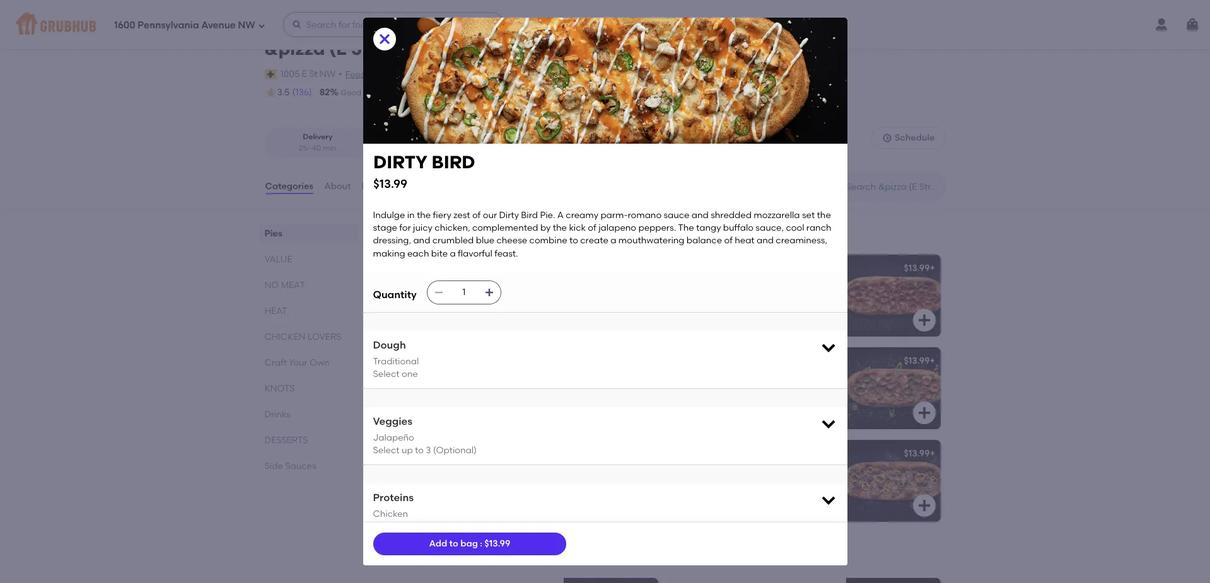 Task type: locate. For each thing, give the bounding box(es) containing it.
dirty up reviews
[[373, 151, 427, 173]]

2 up from the top
[[402, 522, 413, 533]]

a down the jalapeno
[[611, 236, 617, 246]]

0 vertical spatial up
[[402, 446, 413, 456]]

0 vertical spatial nw
[[238, 19, 255, 31]]

sauce
[[664, 210, 690, 221], [503, 294, 529, 305]]

2 horizontal spatial a
[[611, 236, 617, 246]]

dirty for dirty bird
[[393, 449, 420, 459]]

dirty bird image
[[564, 440, 658, 523]]

lil
[[676, 263, 689, 274]]

0 horizontal spatial nw
[[238, 19, 255, 31]]

pies tab
[[265, 227, 353, 240]]

secret
[[463, 294, 489, 305]]

a up adventure.
[[494, 319, 500, 330]]

combine
[[530, 236, 568, 246]]

pickup 0.6 mi • 10–20 min
[[395, 133, 461, 153]]

new
[[449, 281, 468, 292]]

3 inside veggies jalapeño select up to 3 (optional)
[[426, 446, 431, 456]]

1 min from the left
[[323, 144, 337, 153]]

1 vertical spatial our
[[433, 281, 447, 292]]

$13.99 + for dirty bird
[[905, 449, 936, 459]]

up inside veggies jalapeño select up to 3 (optional)
[[402, 446, 413, 456]]

2 vertical spatial a
[[494, 319, 500, 330]]

desserts
[[265, 435, 308, 446]]

nw inside 1005 e st nw button
[[320, 69, 336, 79]]

dirty inside "button"
[[393, 449, 420, 459]]

option group
[[265, 127, 481, 159]]

up inside proteins chicken select up to 3 (optional)
[[402, 522, 413, 533]]

of
[[473, 210, 481, 221], [588, 223, 597, 234], [725, 236, 733, 246]]

up down 'jalapeño' at the bottom left of the page
[[402, 446, 413, 456]]

set
[[803, 210, 815, 221]]

new g
[[393, 263, 424, 274]]

our right into
[[433, 281, 447, 292]]

Search &pizza (E Street) search field
[[845, 181, 942, 193]]

75
[[481, 87, 491, 98]]

classic
[[497, 281, 526, 292]]

and
[[692, 210, 709, 221], [414, 236, 431, 246], [757, 236, 774, 246], [427, 294, 444, 305], [506, 307, 523, 317]]

nw for 1600 pennsylvania avenue nw
[[238, 19, 255, 31]]

mouthwatering
[[619, 236, 685, 246]]

1 vertical spatial (optional)
[[433, 522, 477, 533]]

chicken,
[[435, 223, 471, 234]]

white pie image
[[847, 579, 941, 584]]

of up create
[[588, 223, 597, 234]]

knots tab
[[265, 382, 353, 396]]

and down sauce,
[[757, 236, 774, 246]]

switch location
[[379, 69, 445, 79]]

pennsylvania
[[138, 19, 199, 31]]

1 vertical spatial bird
[[422, 449, 443, 459]]

0 vertical spatial select
[[373, 369, 400, 380]]

0 vertical spatial value
[[265, 254, 293, 265]]

our left the dirty
[[483, 210, 497, 221]]

nw right the avenue
[[238, 19, 255, 31]]

a down crumbled
[[450, 248, 456, 259]]

select inside dough traditional select one
[[373, 369, 400, 380]]

2 vertical spatial select
[[373, 522, 400, 533]]

$13.99 +
[[622, 263, 653, 274], [905, 263, 936, 274], [905, 356, 936, 367], [905, 449, 936, 459]]

value tab
[[265, 253, 353, 266]]

2 3 from the top
[[426, 522, 431, 533]]

g inside dive into our new g pie: classic tomato and our secret 't' sauce underpin fresh mozzarella and fragrant basil, creating a timeless yet tantalizing taste adventure.
[[470, 281, 477, 292]]

select for veggies
[[373, 446, 400, 456]]

sauce up the the
[[664, 210, 690, 221]]

lovers
[[308, 332, 342, 343]]

to inside indulge in the fiery zest of our dirty bird pie. a creamy parm-romano sauce and shredded mozzarella set the stage for juicy chicken, complemented by the kick of jalapeno peppers. the tangy buffalo sauce, cool ranch dressing, and crumbled blue cheese combine to create a mouthwatering balance of heat and creaminess, making each bite a flavorful feast.
[[570, 236, 579, 246]]

of down buffalo
[[725, 236, 733, 246]]

+ for dirty bird
[[930, 449, 936, 459]]

heat tab
[[265, 305, 353, 318]]

0 vertical spatial bird
[[432, 151, 475, 173]]

reviews
[[362, 181, 397, 192]]

1 vertical spatial of
[[588, 223, 597, 234]]

3
[[426, 446, 431, 456], [426, 522, 431, 533]]

+ for new g
[[930, 263, 936, 274]]

romano
[[628, 210, 662, 221]]

mi
[[408, 144, 417, 153]]

(optional) for veggies
[[433, 446, 477, 456]]

1 horizontal spatial a
[[494, 319, 500, 330]]

2 vertical spatial of
[[725, 236, 733, 246]]

fiery
[[433, 210, 452, 221]]

min down delivery
[[323, 144, 337, 153]]

heat
[[735, 236, 755, 246]]

1 vertical spatial •
[[420, 144, 423, 153]]

25–40
[[299, 144, 321, 153]]

2 (optional) from the top
[[433, 522, 477, 533]]

min
[[323, 144, 337, 153], [448, 144, 461, 153]]

select
[[373, 369, 400, 380], [373, 446, 400, 456], [373, 522, 400, 533]]

1 horizontal spatial value
[[383, 549, 427, 565]]

0 horizontal spatial g
[[417, 263, 424, 274]]

0 vertical spatial 3
[[426, 446, 431, 456]]

each
[[408, 248, 429, 259]]

dirty
[[373, 151, 427, 173], [393, 449, 420, 459]]

1 vertical spatial 3
[[426, 522, 431, 533]]

up for veggies
[[402, 446, 413, 456]]

0 horizontal spatial of
[[473, 210, 481, 221]]

1 horizontal spatial g
[[470, 281, 477, 292]]

our down new at the top
[[447, 294, 461, 305]]

1 vertical spatial up
[[402, 522, 413, 533]]

value
[[265, 254, 293, 265], [383, 549, 427, 565]]

select down 'jalapeño' at the bottom left of the page
[[373, 446, 400, 456]]

0 horizontal spatial mozzarella
[[457, 307, 503, 317]]

kick
[[569, 223, 586, 234]]

the down a
[[553, 223, 567, 234]]

1 vertical spatial nw
[[320, 69, 336, 79]]

+ for american honey
[[930, 356, 936, 367]]

veggies
[[373, 416, 413, 428]]

0 horizontal spatial sauce
[[503, 294, 529, 305]]

• inside • fees
[[339, 69, 342, 79]]

categories
[[265, 181, 314, 192]]

$13.99 for new g image
[[622, 263, 648, 274]]

jalapeño
[[373, 433, 414, 443]]

bird inside dirty bird "button"
[[422, 449, 443, 459]]

pie.
[[540, 210, 556, 221]]

sauce down classic in the top of the page
[[503, 294, 529, 305]]

svg image
[[434, 288, 444, 298], [484, 288, 495, 298], [917, 313, 932, 328], [820, 339, 838, 357], [635, 406, 650, 421], [917, 406, 932, 421], [820, 415, 838, 433]]

dirty down 'jalapeño' at the bottom left of the page
[[393, 449, 420, 459]]

0 horizontal spatial value
[[265, 254, 293, 265]]

0 horizontal spatial min
[[323, 144, 337, 153]]

min inside "pickup 0.6 mi • 10–20 min"
[[448, 144, 461, 153]]

(optional) inside veggies jalapeño select up to 3 (optional)
[[433, 446, 477, 456]]

0 vertical spatial mozzarella
[[754, 210, 801, 221]]

2 horizontal spatial of
[[725, 236, 733, 246]]

1005 e st nw button
[[280, 67, 336, 81]]

feast.
[[495, 248, 518, 259]]

3 inside proteins chicken select up to 3 (optional)
[[426, 522, 431, 533]]

meat
[[281, 280, 305, 291]]

1 (optional) from the top
[[433, 446, 477, 456]]

schedule
[[895, 133, 936, 143]]

value up no meat
[[265, 254, 293, 265]]

create
[[581, 236, 609, 246]]

• left fees
[[339, 69, 342, 79]]

1 3 from the top
[[426, 446, 431, 456]]

1 horizontal spatial nw
[[320, 69, 336, 79]]

no meat
[[265, 280, 305, 291]]

sauce inside dive into our new g pie: classic tomato and our secret 't' sauce underpin fresh mozzarella and fragrant basil, creating a timeless yet tantalizing taste adventure.
[[503, 294, 529, 305]]

2 min from the left
[[448, 144, 461, 153]]

1 vertical spatial mozzarella
[[457, 307, 503, 317]]

2 vertical spatial our
[[447, 294, 461, 305]]

to
[[570, 236, 579, 246], [415, 446, 424, 456], [415, 522, 424, 533], [450, 539, 459, 550]]

shredded
[[711, 210, 752, 221]]

0 vertical spatial a
[[611, 236, 617, 246]]

Input item quantity number field
[[450, 281, 478, 304]]

select down chicken
[[373, 522, 400, 533]]

american honey image
[[564, 348, 658, 430]]

pies up value 'tab'
[[265, 228, 283, 239]]

1 vertical spatial dirty
[[393, 449, 420, 459]]

0 vertical spatial of
[[473, 210, 481, 221]]

bird
[[521, 210, 538, 221]]

3 for veggies
[[426, 446, 431, 456]]

1 vertical spatial select
[[373, 446, 400, 456]]

1 horizontal spatial min
[[448, 144, 461, 153]]

•
[[339, 69, 342, 79], [420, 144, 423, 153]]

value left add
[[383, 549, 427, 565]]

bird for dirty bird
[[422, 449, 443, 459]]

+
[[648, 263, 653, 274], [930, 263, 936, 274], [930, 356, 936, 367], [930, 449, 936, 459]]

bird inside dirty bird $13.99
[[432, 151, 475, 173]]

0 vertical spatial g
[[417, 263, 424, 274]]

0 vertical spatial dirty
[[373, 151, 427, 173]]

nw inside main navigation navigation
[[238, 19, 255, 31]]

delivery 25–40 min
[[299, 133, 337, 153]]

fees button
[[345, 68, 366, 82]]

juicy
[[413, 223, 433, 234]]

select inside proteins chicken select up to 3 (optional)
[[373, 522, 400, 533]]

1 vertical spatial g
[[470, 281, 477, 292]]

mozzarella up sauce,
[[754, 210, 801, 221]]

nw
[[238, 19, 255, 31], [320, 69, 336, 79]]

dirty inside dirty bird $13.99
[[373, 151, 427, 173]]

bag
[[461, 539, 478, 550]]

select inside veggies jalapeño select up to 3 (optional)
[[373, 446, 400, 456]]

e
[[302, 69, 307, 79]]

subscription pass image
[[265, 69, 277, 79]]

value inside 'tab'
[[265, 254, 293, 265]]

fees
[[346, 69, 365, 80]]

0 horizontal spatial a
[[450, 248, 456, 259]]

0 vertical spatial (optional)
[[433, 446, 477, 456]]

0 vertical spatial •
[[339, 69, 342, 79]]

up down chicken
[[402, 522, 413, 533]]

1 horizontal spatial •
[[420, 144, 423, 153]]

main navigation navigation
[[0, 0, 1211, 49]]

3.5
[[277, 87, 290, 98]]

bird for dirty bird $13.99
[[432, 151, 475, 173]]

quantity
[[373, 289, 417, 301]]

1 vertical spatial sauce
[[503, 294, 529, 305]]

select down "traditional"
[[373, 369, 400, 380]]

1 up from the top
[[402, 446, 413, 456]]

correct order
[[502, 88, 552, 97]]

pies
[[383, 225, 411, 241], [265, 228, 283, 239]]

and up 'timeless'
[[506, 307, 523, 317]]

0 vertical spatial our
[[483, 210, 497, 221]]

nw right the st
[[320, 69, 336, 79]]

sauce,
[[756, 223, 784, 234]]

mozzarella down secret
[[457, 307, 503, 317]]

(optional) inside proteins chicken select up to 3 (optional)
[[433, 522, 477, 533]]

creamy
[[566, 210, 599, 221]]

• right mi
[[420, 144, 423, 153]]

dirty for dirty bird $13.99
[[373, 151, 427, 173]]

2 select from the top
[[373, 446, 400, 456]]

yet
[[393, 332, 407, 343]]

traditional
[[373, 356, 419, 367]]

&pizza
[[265, 38, 325, 59]]

reviews button
[[361, 164, 398, 210]]

min right 10–20
[[448, 144, 461, 153]]

1 horizontal spatial the
[[553, 223, 567, 234]]

pies inside tab
[[265, 228, 283, 239]]

mozzarella
[[754, 210, 801, 221], [457, 307, 503, 317]]

indulge in the fiery zest of our dirty bird pie. a creamy parm-romano sauce and shredded mozzarella set the stage for juicy chicken, complemented by the kick of jalapeno peppers. the tangy buffalo sauce, cool ranch dressing, and crumbled blue cheese combine to create a mouthwatering balance of heat and creaminess, making each bite a flavorful feast.
[[373, 210, 834, 259]]

1 horizontal spatial of
[[588, 223, 597, 234]]

star icon image
[[265, 87, 277, 99]]

1 horizontal spatial sauce
[[664, 210, 690, 221]]

3 select from the top
[[373, 522, 400, 533]]

the up ranch
[[818, 210, 832, 221]]

creating
[[455, 319, 492, 330]]

svg image
[[1186, 17, 1201, 32], [292, 20, 302, 30], [258, 22, 265, 29], [377, 32, 392, 47], [883, 133, 893, 143], [820, 492, 838, 509], [917, 499, 932, 514]]

pies down indulge
[[383, 225, 411, 241]]

add
[[429, 539, 448, 550]]

0 horizontal spatial •
[[339, 69, 342, 79]]

the up "juicy"
[[417, 210, 431, 221]]

1 select from the top
[[373, 369, 400, 380]]

of right zest
[[473, 210, 481, 221]]

1 vertical spatial value
[[383, 549, 427, 565]]

g up secret
[[470, 281, 477, 292]]

0 vertical spatial sauce
[[664, 210, 690, 221]]

1600
[[114, 19, 136, 31]]

• inside "pickup 0.6 mi • 10–20 min"
[[420, 144, 423, 153]]

american honey
[[393, 356, 477, 367]]

g down each
[[417, 263, 424, 274]]

0.6
[[395, 144, 406, 153]]

0 horizontal spatial pies
[[265, 228, 283, 239]]

1 horizontal spatial mozzarella
[[754, 210, 801, 221]]



Task type: vqa. For each thing, say whether or not it's contained in the screenshot.
Cream
no



Task type: describe. For each thing, give the bounding box(es) containing it.
zest
[[454, 210, 470, 221]]

about button
[[324, 164, 352, 210]]

mozzarella inside indulge in the fiery zest of our dirty bird pie. a creamy parm-romano sauce and shredded mozzarella set the stage for juicy chicken, complemented by the kick of jalapeno peppers. the tangy buffalo sauce, cool ranch dressing, and crumbled blue cheese combine to create a mouthwatering balance of heat and creaminess, making each bite a flavorful feast.
[[754, 210, 801, 221]]

(optional) for proteins
[[433, 522, 477, 533]]

ranch
[[807, 223, 832, 234]]

82
[[320, 87, 330, 98]]

1 horizontal spatial pies
[[383, 225, 411, 241]]

avenue
[[201, 19, 236, 31]]

making
[[373, 248, 406, 259]]

adventure.
[[480, 332, 526, 343]]

underpin
[[393, 307, 432, 317]]

to inside veggies jalapeño select up to 3 (optional)
[[415, 446, 424, 456]]

$13.99 for @me don't sub me image
[[905, 449, 930, 459]]

and up fresh
[[427, 294, 444, 305]]

$13.99 for lil roni "image"
[[905, 263, 930, 274]]

svg image inside schedule button
[[883, 133, 893, 143]]

parm-
[[601, 210, 628, 221]]

3 for proteins
[[426, 522, 431, 533]]

(136)
[[292, 87, 312, 98]]

side
[[265, 461, 283, 472]]

time
[[424, 88, 441, 97]]

dough
[[373, 340, 406, 352]]

our inside indulge in the fiery zest of our dirty bird pie. a creamy parm-romano sauce and shredded mozzarella set the stage for juicy chicken, complemented by the kick of jalapeno peppers. the tangy buffalo sauce, cool ranch dressing, and crumbled blue cheese combine to create a mouthwatering balance of heat and creaminess, making each bite a flavorful feast.
[[483, 210, 497, 221]]

dirty bird $13.99
[[373, 151, 475, 191]]

$13.99 + for new g
[[905, 263, 936, 274]]

$13.99 inside dirty bird $13.99
[[373, 177, 407, 191]]

proteins chicken select up to 3 (optional)
[[373, 492, 477, 533]]

new
[[393, 263, 415, 274]]

to inside proteins chicken select up to 3 (optional)
[[415, 522, 424, 533]]

on
[[412, 88, 423, 97]]

min inside delivery 25–40 min
[[323, 144, 337, 153]]

a inside dive into our new g pie: classic tomato and our secret 't' sauce underpin fresh mozzarella and fragrant basil, creating a timeless yet tantalizing taste adventure.
[[494, 319, 500, 330]]

nw for 1005 e st nw
[[320, 69, 336, 79]]

side sauces
[[265, 461, 317, 472]]

sauces
[[285, 461, 317, 472]]

1005 e st nw
[[281, 69, 336, 79]]

peppers.
[[639, 223, 677, 234]]

tangy
[[697, 223, 722, 234]]

about
[[324, 181, 351, 192]]

correct
[[502, 88, 530, 97]]

dirty
[[499, 210, 519, 221]]

dirty bird
[[393, 449, 443, 459]]

2 horizontal spatial the
[[818, 210, 832, 221]]

1600 pennsylvania avenue nw
[[114, 19, 255, 31]]

chicken lovers tab
[[265, 331, 353, 344]]

american
[[393, 356, 442, 367]]

honey
[[444, 356, 477, 367]]

stage
[[373, 223, 398, 234]]

dough traditional select one
[[373, 340, 419, 380]]

$13.99 for maverick image
[[905, 356, 930, 367]]

pickup
[[415, 133, 441, 142]]

craft your own
[[265, 358, 330, 369]]

mozzarella inside dive into our new g pie: classic tomato and our secret 't' sauce underpin fresh mozzarella and fragrant basil, creating a timeless yet tantalizing taste adventure.
[[457, 307, 503, 317]]

$13.99 + for american honey
[[905, 356, 936, 367]]

new g image
[[564, 255, 658, 337]]

complemented
[[473, 223, 539, 234]]

food
[[363, 88, 380, 97]]

fresh
[[434, 307, 455, 317]]

balance
[[687, 236, 723, 246]]

good food
[[341, 88, 380, 97]]

desserts tab
[[265, 434, 353, 447]]

option group containing delivery 25–40 min
[[265, 127, 481, 159]]

blue
[[476, 236, 495, 246]]

schedule button
[[872, 127, 946, 150]]

veggies jalapeño select up to 3 (optional)
[[373, 416, 477, 456]]

select for proteins
[[373, 522, 400, 533]]

order
[[532, 88, 552, 97]]

up for proteins
[[402, 522, 413, 533]]

buffalo
[[724, 223, 754, 234]]

chicken
[[373, 509, 408, 520]]

drinks tab
[[265, 408, 353, 422]]

street)
[[351, 38, 411, 59]]

your
[[289, 358, 308, 369]]

american honey button
[[386, 348, 658, 430]]

creaminess,
[[776, 236, 828, 246]]

drinks
[[265, 410, 291, 420]]

dive into our new g pie: classic tomato and our secret 't' sauce underpin fresh mozzarella and fragrant basil, creating a timeless yet tantalizing taste adventure.
[[393, 281, 537, 343]]

proteins
[[373, 492, 414, 504]]

in
[[407, 210, 415, 221]]

into
[[414, 281, 430, 292]]

&pizza (e street)
[[265, 38, 411, 59]]

&pizza (e street) logo image
[[892, 5, 936, 49]]

indulge
[[373, 210, 405, 221]]

no meat tab
[[265, 279, 353, 292]]

and down "juicy"
[[414, 236, 431, 246]]

no
[[265, 280, 279, 291]]

craft your own tab
[[265, 357, 353, 370]]

0 horizontal spatial the
[[417, 210, 431, 221]]

flavorful
[[458, 248, 493, 259]]

roni
[[691, 263, 714, 274]]

dirty bird button
[[386, 440, 658, 523]]

sauce inside indulge in the fiery zest of our dirty bird pie. a creamy parm-romano sauce and shredded mozzarella set the stage for juicy chicken, complemented by the kick of jalapeno peppers. the tangy buffalo sauce, cool ranch dressing, and crumbled blue cheese combine to create a mouthwatering balance of heat and creaminess, making each bite a flavorful feast.
[[664, 210, 690, 221]]

st
[[309, 69, 318, 79]]

crumbled
[[433, 236, 474, 246]]

cheese pie image
[[564, 579, 658, 584]]

(e
[[329, 38, 347, 59]]

't'
[[492, 294, 501, 305]]

tomato
[[393, 294, 425, 305]]

fragrant
[[393, 319, 429, 330]]

chicken
[[265, 332, 306, 343]]

by
[[541, 223, 551, 234]]

side sauces tab
[[265, 460, 353, 473]]

heat
[[265, 306, 287, 317]]

maverick image
[[847, 348, 941, 430]]

and up tangy
[[692, 210, 709, 221]]

one
[[402, 369, 418, 380]]

select for dough
[[373, 369, 400, 380]]

:
[[480, 539, 483, 550]]

@me don't sub me image
[[847, 440, 941, 523]]

location
[[410, 69, 445, 79]]

craft
[[265, 358, 287, 369]]

switch
[[379, 69, 407, 79]]

a
[[558, 210, 564, 221]]

add to bag : $13.99
[[429, 539, 511, 550]]

1 vertical spatial a
[[450, 248, 456, 259]]

switch location button
[[378, 67, 445, 81]]

lil roni image
[[847, 255, 941, 337]]

tantalizing
[[409, 332, 454, 343]]



